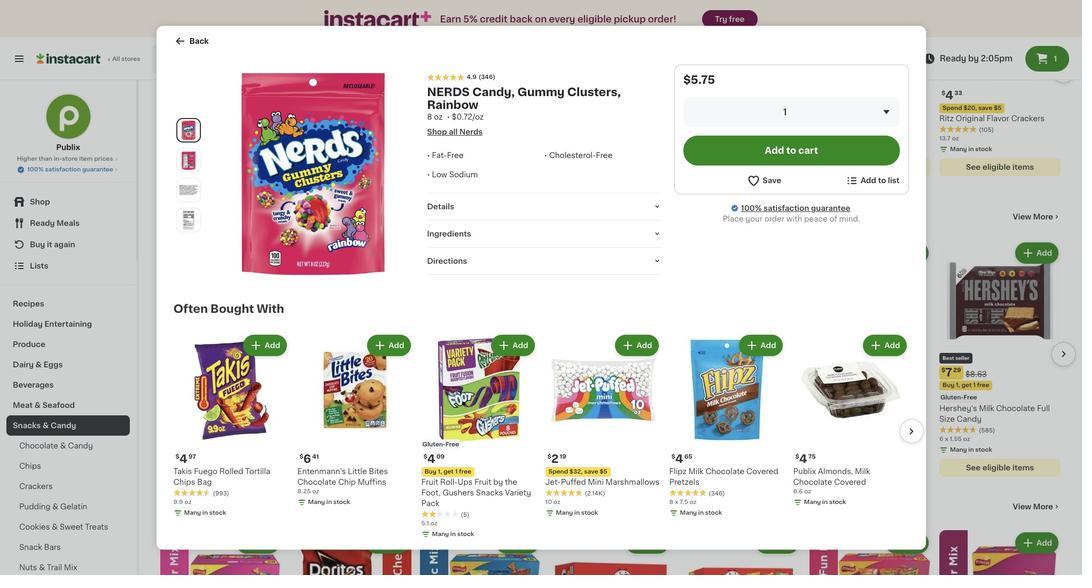 Task type: locate. For each thing, give the bounding box(es) containing it.
chocolate left full
[[997, 405, 1036, 413]]

0 horizontal spatial $7.75
[[318, 93, 337, 101]]

1 vertical spatial guarantee
[[812, 204, 851, 212]]

oz right 7.5 at the bottom of page
[[690, 500, 697, 505]]

oz inside publix almonds, milk chocolate covered 6.6 oz
[[805, 489, 812, 495]]

cookies
[[19, 524, 50, 532]]

1 3 from the left
[[426, 90, 434, 101]]

100% satisfaction guarantee link
[[742, 203, 851, 213]]

recipes link
[[6, 294, 130, 314]]

view
[[1014, 213, 1032, 221], [1014, 504, 1032, 511]]

stock
[[456, 136, 473, 142], [326, 146, 343, 152], [586, 146, 603, 152], [846, 146, 863, 152], [976, 146, 993, 152], [196, 157, 213, 163], [326, 413, 343, 419], [846, 413, 863, 419], [456, 424, 473, 430], [716, 424, 733, 430], [976, 447, 993, 453], [334, 500, 350, 505], [830, 500, 847, 505], [210, 510, 226, 516], [582, 510, 599, 516], [706, 510, 723, 516], [458, 532, 475, 537]]

2 view more link from the top
[[1014, 502, 1062, 513]]

• for • fat-free
[[427, 151, 430, 159]]

party right snakes,
[[889, 392, 909, 400]]

1 $ 4 99 from the left
[[293, 90, 314, 101]]

low
[[432, 171, 448, 178]]

1 vertical spatial sponsored badge image
[[680, 434, 713, 440]]

0 horizontal spatial spend
[[549, 469, 569, 475]]

save inside product group
[[585, 469, 599, 475]]

chocolate up 6.6
[[794, 479, 833, 486]]

back
[[510, 15, 533, 24]]

3 vegan from the left
[[681, 78, 700, 84]]

(301)
[[460, 405, 475, 411]]

view more for chocolate & candy
[[1014, 213, 1054, 221]]

guarantee inside button
[[82, 167, 113, 173]]

with right "topped"
[[907, 115, 924, 122]]

candy
[[237, 211, 276, 222], [463, 392, 487, 400], [160, 403, 185, 411], [251, 403, 276, 411], [958, 416, 982, 423], [51, 422, 76, 430], [68, 443, 93, 450]]

87 inside 5 87
[[435, 368, 442, 374]]

$7.75 for first $4.99 original price: $7.75 element from the right
[[578, 93, 597, 101]]

picked for you
[[174, 550, 261, 562]]

1 $3.87 original price: $5.31 element from the left
[[420, 89, 542, 103]]

1 horizontal spatial buy 1, get 1 free
[[943, 383, 990, 389]]

100% inside '100% satisfaction guarantee' link
[[742, 204, 762, 212]]

oz right '10.78'
[[437, 413, 444, 419]]

see eligible items button down flavor
[[940, 158, 1062, 176]]

2 $ 4 99 from the left
[[552, 90, 574, 101]]

ready
[[940, 55, 967, 63]]

0 horizontal spatial chocolate & candy
[[19, 443, 93, 450]]

nerds candy, gummy clusters, rainbow
[[427, 86, 621, 110], [550, 382, 638, 400]]

87 inside $ 3 87 $5.31 lay's wavy potato chips, original
[[695, 90, 702, 96]]

0 vertical spatial free
[[730, 16, 745, 23]]

1 vertical spatial covered
[[747, 468, 779, 475]]

buy 1, get 1 free for hershey's
[[943, 383, 990, 389]]

jet-
[[546, 479, 561, 486]]

1 vertical spatial publix
[[290, 382, 313, 389]]

eggs
[[44, 362, 63, 369]]

100% satisfaction guarantee up 'with'
[[742, 204, 851, 212]]

1 horizontal spatial $4.99 original price: $7.75 element
[[550, 89, 672, 103]]

2 view from the top
[[1014, 504, 1032, 511]]

(422)
[[200, 415, 216, 421]]

1 horizontal spatial fruit
[[475, 479, 492, 486]]

chocolate & candy
[[160, 211, 276, 222], [19, 443, 93, 450]]

0 horizontal spatial 1,
[[438, 469, 442, 475]]

tostitos
[[290, 104, 320, 112]]

see eligible items button down '8 x 1.48 oz many in stock'
[[160, 169, 282, 187]]

$3.87 original price: $5.31 element up lay's potato chips, classic
[[420, 89, 542, 103]]

2 vertical spatial x
[[675, 500, 679, 505]]

place your order with peace of mind.
[[723, 215, 861, 222]]

2 horizontal spatial covered
[[835, 479, 867, 486]]

chips, for 4
[[349, 104, 373, 112]]

2 99 from the left
[[565, 90, 574, 96]]

7 left 29
[[946, 367, 953, 378]]

by inside the fruit roll-ups fruit by the foot, gushers snacks variety pack
[[494, 479, 503, 486]]

& for the meat & seafood link
[[34, 402, 41, 410]]

3 chips, from the left
[[751, 104, 775, 112]]

0 horizontal spatial $3.87 original price: $5.31 element
[[420, 89, 542, 103]]

2 5 from the left
[[556, 367, 564, 378]]

oz down sour,
[[825, 403, 832, 408]]

9.9
[[174, 500, 183, 505]]

8 oz inside item carousel region
[[550, 413, 563, 419]]

chocolate & candy link for view more link for chocolate & candy
[[160, 211, 276, 223]]

$5.31 inside $ 3 87 $5.31 lay's wavy potato chips, original
[[707, 93, 726, 101]]

chips link down the takis
[[160, 501, 195, 514]]

0 vertical spatial shop
[[427, 128, 447, 135]]

bars
[[44, 544, 61, 552]]

snack up nuts
[[19, 544, 42, 552]]

0 vertical spatial get
[[962, 383, 972, 389]]

vegan down service type group
[[681, 78, 700, 84]]

1 vertical spatial chips link
[[160, 501, 195, 514]]

holiday
[[13, 321, 43, 328]]

snack inside kit kat milk chocolate wafer snack size candy
[[420, 392, 443, 400]]

wafer
[[505, 382, 527, 389]]

1 inside field
[[784, 107, 788, 116]]

nuts & trail mix link
[[6, 558, 130, 576]]

snacks left variety
[[476, 489, 503, 497]]

2 horizontal spatial 5
[[686, 367, 694, 378]]

1 horizontal spatial gluten-
[[423, 442, 446, 448]]

0 vertical spatial chips
[[19, 463, 41, 471]]

$5 inside product group
[[600, 469, 608, 475]]

7
[[816, 367, 823, 378], [946, 367, 953, 378]]

4 original from the left
[[957, 115, 986, 122]]

1
[[1055, 55, 1058, 63], [784, 107, 788, 116], [974, 383, 976, 389], [455, 469, 458, 475]]

1 button
[[1026, 46, 1070, 72]]

to inside add to list button
[[879, 177, 887, 184]]

mix
[[64, 565, 77, 572]]

0 vertical spatial party
[[323, 115, 343, 122]]

buy down $ 4 09
[[425, 469, 437, 475]]

publix right fun
[[290, 382, 313, 389]]

size
[[345, 115, 360, 122], [160, 392, 176, 400], [445, 392, 461, 400], [911, 392, 926, 400], [940, 416, 956, 423]]

chocolate & candy link
[[160, 211, 276, 223], [6, 436, 130, 457]]

chips, inside tostitos tortilla chips, original, scoops, party size
[[349, 104, 373, 112]]

2 horizontal spatial buy
[[943, 383, 955, 389]]

chocolate down enlarge candy & chocolate nerds candy, gummy clusters, rainbow ingredients (opens in a new tab) icon
[[160, 211, 222, 222]]

candy inside kit kat milk chocolate wafer snack size candy
[[463, 392, 487, 400]]

meat
[[13, 402, 33, 410]]

original inside the premium original  topped with sea salt saltine crackers 16 oz
[[846, 115, 875, 122]]

save for 2
[[585, 469, 599, 475]]

1 horizontal spatial $5
[[995, 105, 1002, 111]]

99 for first $4.99 original price: $7.75 element from the right
[[565, 90, 574, 96]]

1 view from the top
[[1014, 213, 1032, 221]]

1 horizontal spatial satisfaction
[[764, 204, 810, 212]]

1 vertical spatial x
[[946, 437, 949, 443]]

• fat-free
[[427, 151, 464, 159]]

1 vertical spatial satisfaction
[[764, 204, 810, 212]]

view for chips
[[1014, 504, 1032, 511]]

1 vertical spatial chocolate & candy link
[[6, 436, 130, 457]]

see eligible items button inside item carousel region
[[940, 459, 1062, 477]]

mini
[[588, 479, 604, 486]]

publix
[[56, 144, 80, 151], [290, 382, 313, 389], [794, 468, 817, 475]]

crackers inside the premium original  topped with sea salt saltine crackers 16 oz
[[870, 125, 904, 133]]

& right cookies
[[52, 524, 58, 532]]

party up (41)
[[323, 115, 343, 122]]

$7.75 for first $4.99 original price: $7.75 element
[[318, 93, 337, 101]]

1 ritz from the left
[[160, 115, 175, 122]]

shop down than
[[30, 198, 50, 206]]

0 horizontal spatial sweet
[[60, 524, 83, 532]]

almonds, inside publix almonds, milk chocolate- covered
[[315, 382, 350, 389]]

chips, up $0.72/oz
[[469, 104, 492, 112]]

meat & seafood
[[13, 402, 75, 410]]

(16)
[[720, 405, 731, 411]]

1 vertical spatial sweet
[[60, 524, 83, 532]]

4 for premium original  topped with sea salt saltine crackers
[[816, 90, 824, 101]]

view more link for chocolate & candy
[[1014, 212, 1062, 222]]

1 horizontal spatial 7
[[946, 367, 953, 378]]

covered inside flipz milk chocolate covered pretzels
[[747, 468, 779, 475]]

nuts & trail mix
[[19, 565, 77, 572]]

publix for publix almonds, milk chocolate- covered
[[290, 382, 313, 389]]

33
[[955, 90, 963, 96]]

3 original from the left
[[846, 115, 875, 122]]

2 $3.87 original price: $5.31 element from the left
[[680, 89, 802, 103]]

sweet down gelatin
[[60, 524, 83, 532]]

fruit roll-ups fruit by the foot, gushers snacks variety pack
[[422, 479, 532, 508]]

buy 1, get 1 free inside item carousel region
[[943, 383, 990, 389]]

1 horizontal spatial shop
[[427, 128, 447, 135]]

2 $ 5 75 from the left
[[682, 367, 702, 378]]

8 up 2
[[550, 413, 554, 419]]

1 vertical spatial to
[[879, 177, 887, 184]]

crackers down "topped"
[[870, 125, 904, 133]]

view more for chips
[[1014, 504, 1054, 511]]

2 more from the top
[[1034, 504, 1054, 511]]

(105) inside product group
[[200, 138, 215, 144]]

publix inside publix almonds, milk chocolate covered 6.6 oz
[[794, 468, 817, 475]]

$9.75
[[836, 371, 856, 378]]

$ 4 99 for first $4.99 original price: $7.75 element from the right
[[552, 90, 574, 101]]

(41)
[[330, 127, 341, 133]]

1, up roll-
[[438, 469, 442, 475]]

1 horizontal spatial x
[[675, 500, 679, 505]]

potato inside $ 3 87 $5.31 lay's wavy potato chips, original
[[724, 104, 749, 112]]

fruit right ups
[[475, 479, 492, 486]]

1 vertical spatial almonds,
[[819, 468, 854, 475]]

2 vertical spatial buy
[[425, 469, 437, 475]]

0 horizontal spatial guarantee
[[82, 167, 113, 173]]

enlarge candy & chocolate nerds candy, gummy clusters, rainbow nutrition (opens in a new tab) image
[[179, 210, 198, 229]]

1 horizontal spatial potato
[[724, 104, 749, 112]]

8 down the 3 87
[[427, 113, 432, 120]]

chocolate inside kit kat milk chocolate wafer snack size candy
[[464, 382, 503, 389]]

chocolate & candy down snacks & candy
[[19, 443, 93, 450]]

1 horizontal spatial vegan
[[421, 78, 441, 84]]

more for chocolate & candy
[[1034, 213, 1054, 221]]

satisfaction down higher than in-store item prices
[[45, 167, 81, 173]]

get up roll-
[[444, 469, 454, 475]]

almonds, inside publix almonds, milk chocolate covered 6.6 oz
[[819, 468, 854, 475]]

0 vertical spatial sponsored badge image
[[550, 422, 583, 428]]

1 horizontal spatial get
[[962, 383, 972, 389]]

2 horizontal spatial free
[[978, 383, 990, 389]]

spend for 4
[[943, 105, 963, 111]]

2 potato from the left
[[724, 104, 749, 112]]

$ 7 29
[[942, 367, 962, 378]]

oz
[[434, 113, 443, 120], [426, 125, 433, 131], [304, 136, 311, 142], [693, 136, 700, 142], [818, 136, 825, 142], [953, 136, 960, 142], [185, 146, 192, 152], [825, 403, 832, 408], [437, 413, 444, 419], [556, 413, 563, 419], [686, 413, 693, 419], [964, 437, 971, 443], [313, 489, 320, 495], [805, 489, 812, 495], [185, 500, 192, 505], [554, 500, 561, 505], [690, 500, 697, 505], [431, 521, 438, 527]]

1 horizontal spatial by
[[969, 55, 980, 63]]

$7.75
[[318, 93, 337, 101], [578, 93, 597, 101]]

candy, inside haribo gummi candy, sweet & sour, twin snakes, party size 28.8 oz many in stock
[[872, 382, 899, 389]]

cookies & sweet treats link
[[6, 518, 130, 538]]

oz right 9.9
[[185, 500, 192, 505]]

1 horizontal spatial covered
[[747, 468, 779, 475]]

65
[[685, 454, 693, 460]]

buy inside item carousel region
[[943, 383, 955, 389]]

by left the
[[494, 479, 503, 486]]

sweet
[[901, 382, 924, 389], [60, 524, 83, 532]]

2 $7.75 from the left
[[578, 93, 597, 101]]

original down $20,
[[957, 115, 986, 122]]

8 oz for lay's potato chips, classic
[[420, 125, 433, 131]]

2 lay's from the left
[[680, 104, 700, 112]]

0 horizontal spatial $4.99 original price: $7.75 element
[[290, 89, 412, 103]]

size inside haribo gummi candy, sweet & sour, twin snakes, party size 28.8 oz many in stock
[[911, 392, 926, 400]]

1 horizontal spatial 1,
[[957, 383, 961, 389]]

0 horizontal spatial shop
[[30, 198, 50, 206]]

add to list
[[861, 177, 900, 184]]

1 7 from the left
[[816, 367, 823, 378]]

1 view more link from the top
[[1014, 212, 1062, 222]]

tortilla
[[322, 104, 347, 112], [245, 468, 271, 475]]

ritz inside ritz fresh stacks original crackers
[[160, 115, 175, 122]]

5 for nerds candy, gummy clusters, very berry
[[686, 367, 694, 378]]

87 down the $5.75
[[695, 90, 702, 96]]

gluten- up tostitos
[[291, 78, 315, 84]]

many inside haribo gummi candy, sweet & sour, twin snakes, party size 28.8 oz many in stock
[[821, 413, 838, 419]]

1 vertical spatial snack
[[19, 544, 42, 552]]

gluten- up 09
[[423, 442, 446, 448]]

5 for nerds candy, gummy clusters, rainbow
[[556, 367, 564, 378]]

4 for spend $20, save $5
[[946, 90, 954, 101]]

snack down kit
[[420, 392, 443, 400]]

more
[[1034, 213, 1054, 221], [1034, 504, 1054, 511]]

8 for many
[[680, 413, 684, 419]]

1 vertical spatial 100%
[[742, 204, 762, 212]]

see eligible items down flavor
[[967, 163, 1035, 171]]

to left list
[[879, 177, 887, 184]]

again
[[54, 241, 75, 249]]

1 $ 5 75 from the left
[[552, 367, 572, 378]]

milk inside publix almonds, milk chocolate covered 6.6 oz
[[856, 468, 871, 475]]

get for hershey's
[[962, 383, 972, 389]]

8 inside '8 x 1.48 oz many in stock'
[[160, 146, 164, 152]]

oz inside entenmann's little bites chocolate chip muffins 8.25 oz
[[313, 489, 320, 495]]

product group
[[160, 0, 282, 187], [810, 0, 932, 176], [940, 0, 1062, 176], [160, 240, 282, 431], [290, 240, 412, 423], [420, 240, 542, 434], [550, 240, 672, 430], [680, 240, 802, 443], [810, 240, 932, 423], [940, 240, 1062, 477], [174, 333, 289, 520], [298, 333, 413, 509], [422, 333, 537, 541], [546, 333, 661, 520], [670, 333, 785, 520], [794, 333, 909, 509], [160, 531, 282, 576], [290, 531, 412, 576], [420, 531, 542, 576], [550, 531, 672, 576], [680, 531, 802, 576], [810, 531, 932, 576], [940, 531, 1062, 576]]

1 horizontal spatial 3
[[686, 90, 694, 101]]

0 vertical spatial x
[[166, 146, 169, 152]]

1 horizontal spatial buy
[[425, 469, 437, 475]]

nerds inside nerds candy, gummy clusters, very berry
[[680, 382, 708, 389]]

candy, inside nerds candy, gummy clusters, very berry
[[710, 382, 736, 389]]

free for fruit roll-ups fruit by the foot, gushers snacks variety pack
[[459, 469, 472, 475]]

1 horizontal spatial rainbow
[[586, 392, 618, 400]]

0 horizontal spatial chocolate & candy link
[[6, 436, 130, 457]]

2 horizontal spatial (346)
[[709, 491, 726, 497]]

gummi
[[843, 382, 870, 389]]

product group containing 2
[[546, 333, 661, 520]]

eligible up add to list button
[[853, 163, 881, 171]]

1 vertical spatial party
[[889, 392, 909, 400]]

tortilla right rolled
[[245, 468, 271, 475]]

wavy
[[702, 104, 722, 112]]

size right snakes,
[[911, 392, 926, 400]]

oz inside '8 x 1.48 oz many in stock'
[[185, 146, 192, 152]]

• left fat-
[[427, 151, 430, 159]]

$ 4 99
[[293, 90, 314, 101], [552, 90, 574, 101]]

free for hershey's milk chocolate full size candy
[[978, 383, 990, 389]]

$5 for 4
[[995, 105, 1002, 111]]

1 vertical spatial chips
[[174, 479, 195, 486]]

8 oz
[[420, 125, 433, 131], [550, 413, 563, 419]]

service type group
[[625, 48, 772, 70]]

see eligible items down enlarge candy & chocolate nerds candy, gummy clusters, rainbow angle_back (opens in a new tab) image
[[187, 174, 255, 182]]

& down meat & seafood
[[43, 422, 49, 430]]

0 horizontal spatial 6
[[304, 454, 311, 465]]

your
[[746, 215, 763, 222]]

chips
[[19, 463, 41, 471], [174, 479, 195, 486], [160, 501, 195, 513]]

save up the ritz original flavor crackers
[[979, 105, 993, 111]]

ingredients
[[427, 230, 472, 237]]

eligible down (585)
[[983, 465, 1011, 472]]

8 left 1.48
[[160, 146, 164, 152]]

1 vertical spatial free
[[978, 383, 990, 389]]

oz right 14.5
[[304, 136, 311, 142]]

2 view more from the top
[[1014, 504, 1054, 511]]

1 $4.99 original price: $7.75 element from the left
[[290, 89, 412, 103]]

1 horizontal spatial chocolate & candy
[[160, 211, 276, 222]]

m&m's, twix & snickers fun size milk chocolate christmas candy assortment bulk candy
[[160, 382, 276, 411]]

$0.72/oz
[[452, 113, 484, 120]]

size down hershey's
[[940, 416, 956, 423]]

crackers down fresh
[[160, 125, 194, 133]]

0 horizontal spatial buy
[[30, 241, 45, 249]]

(993)
[[213, 491, 229, 497]]

$5.31 up lay's potato chips, classic
[[447, 93, 466, 101]]

1 vertical spatial 1,
[[438, 469, 442, 475]]

ritz for ritz fresh stacks original crackers
[[160, 115, 175, 122]]

rolled
[[220, 468, 243, 475]]

$ 5 75 for nerds candy, gummy clusters, rainbow
[[552, 367, 572, 378]]

0 horizontal spatial $ 5 75
[[552, 367, 572, 378]]

1 fruit from the left
[[422, 479, 439, 486]]

2 ritz from the left
[[940, 115, 955, 122]]

0 vertical spatial tortilla
[[322, 104, 347, 112]]

spend up the jet-
[[549, 469, 569, 475]]

nerds up 8 oz many in stock
[[680, 382, 708, 389]]

8 for •
[[427, 113, 432, 120]]

to left cart on the top right of page
[[787, 146, 797, 155]]

foot,
[[422, 489, 441, 497]]

publix inside publix almonds, milk chocolate- covered
[[290, 382, 313, 389]]

1 horizontal spatial gummy
[[608, 382, 638, 389]]

fun
[[251, 382, 265, 389]]

0 vertical spatial gluten-free
[[941, 395, 978, 401]]

2 $5.31 from the left
[[707, 93, 726, 101]]

ritz for ritz original flavor crackers
[[940, 115, 955, 122]]

$ inside $ 7 75
[[812, 368, 816, 374]]

covered for publix almonds, milk chocolate covered 6.6 oz
[[835, 479, 867, 486]]

free inside item carousel region
[[964, 395, 978, 401]]

3 5 from the left
[[686, 367, 694, 378]]

chocolate & candy link for leftmost "chips" link
[[6, 436, 130, 457]]

8 for 1.48
[[160, 146, 164, 152]]

1 horizontal spatial lay's
[[680, 104, 700, 112]]

chips, right the wavy
[[751, 104, 775, 112]]

2 original from the left
[[680, 115, 709, 122]]

0 horizontal spatial publix
[[56, 144, 80, 151]]

3 up 8 oz • $0.72/oz
[[426, 90, 434, 101]]

1 horizontal spatial 8 oz
[[550, 413, 563, 419]]

guarantee up "of"
[[812, 204, 851, 212]]

2 horizontal spatial vegan
[[681, 78, 700, 84]]

free down $8.63
[[978, 383, 990, 389]]

87 for 5
[[435, 368, 442, 374]]

view for chocolate & candy
[[1014, 213, 1032, 221]]

item carousel region
[[160, 0, 1077, 193], [160, 236, 1077, 484], [174, 328, 924, 546]]

see eligible items up add to list button
[[837, 163, 905, 171]]

10.78 oz many in stock
[[420, 413, 473, 430]]

1 5 from the left
[[426, 367, 434, 378]]

75 for nerds candy, gummy clusters, rainbow
[[565, 368, 572, 374]]

1 horizontal spatial party
[[889, 392, 909, 400]]

$4.99 original price: $7.75 element
[[290, 89, 412, 103], [550, 89, 672, 103]]

sweet down $7.75 original price: $9.75 element
[[901, 382, 924, 389]]

satisfaction inside 100% satisfaction guarantee button
[[45, 167, 81, 173]]

$3.87 original price: $5.31 element up the wavy
[[680, 89, 802, 103]]

chocolate & candy link down enlarge candy & chocolate nerds candy, gummy clusters, rainbow ingredients (opens in a new tab) icon
[[160, 211, 276, 223]]

enlarge candy & chocolate nerds candy, gummy clusters, rainbow angle_back (opens in a new tab) image
[[179, 150, 198, 170]]

0 vertical spatial publix
[[56, 144, 80, 151]]

1 vertical spatial 8 oz
[[550, 413, 563, 419]]

• left the cholesterol-
[[545, 151, 548, 159]]

oz right 1.48
[[185, 146, 192, 152]]

covered inside publix almonds, milk chocolate covered 6.6 oz
[[835, 479, 867, 486]]

1 horizontal spatial 100% satisfaction guarantee
[[742, 204, 851, 212]]

with right bought
[[257, 303, 284, 314]]

store
[[62, 156, 78, 162]]

2 7 from the left
[[946, 367, 953, 378]]

1 horizontal spatial publix
[[290, 382, 313, 389]]

8 for 7.5
[[670, 500, 674, 505]]

6 inside product group
[[304, 454, 311, 465]]

1 more from the top
[[1034, 213, 1054, 221]]

spend down $ 4 33
[[943, 105, 963, 111]]

item carousel region containing 5
[[160, 236, 1077, 484]]

2 vegan from the left
[[421, 78, 441, 84]]

shop for shop all nerds
[[427, 128, 447, 135]]

oz right 8.25 at the left bottom of page
[[313, 489, 320, 495]]

0 horizontal spatial $ 4 99
[[293, 90, 314, 101]]

$5 for 2
[[600, 469, 608, 475]]

lay's down the 3 87
[[420, 104, 440, 112]]

1 vertical spatial nerds candy, gummy clusters, rainbow
[[550, 382, 638, 400]]

see eligible items button for 4
[[810, 158, 932, 176]]

100% satisfaction guarantee inside button
[[27, 167, 113, 173]]

potato
[[442, 104, 467, 112], [724, 104, 749, 112]]

get inside item carousel region
[[962, 383, 972, 389]]

1 horizontal spatial guarantee
[[812, 204, 851, 212]]

sodium
[[450, 171, 478, 178]]

99
[[306, 90, 314, 96], [565, 90, 574, 96]]

eligible for spend $20, save $5
[[983, 163, 1011, 171]]

see down enlarge candy & chocolate nerds candy, gummy clusters, rainbow angle_back (opens in a new tab) image
[[187, 174, 202, 182]]

1 horizontal spatial $3.87 original price: $5.31 element
[[680, 89, 802, 103]]

• for • cholesterol-free
[[545, 151, 548, 159]]

higher than in-store item prices link
[[17, 155, 120, 164]]

ritz left fresh
[[160, 115, 175, 122]]

twin
[[839, 392, 856, 400]]

1 vertical spatial view
[[1014, 504, 1032, 511]]

tortilla up (41)
[[322, 104, 347, 112]]

1 view more from the top
[[1014, 213, 1054, 221]]

0 vertical spatial spend
[[943, 105, 963, 111]]

item
[[79, 156, 93, 162]]

size inside kit kat milk chocolate wafer snack size candy
[[445, 392, 461, 400]]

1 chips, from the left
[[349, 104, 373, 112]]

size right scoops,
[[345, 115, 360, 122]]

see eligible items for spend $20, save $5
[[967, 163, 1035, 171]]

the
[[505, 479, 518, 486]]

milk
[[352, 382, 367, 389], [447, 382, 462, 389], [178, 392, 193, 400], [980, 405, 995, 413], [689, 468, 704, 475], [856, 468, 871, 475]]

chips link down snacks & candy link
[[6, 457, 130, 477]]

free
[[730, 16, 745, 23], [978, 383, 990, 389], [459, 469, 472, 475]]

buy for hershey's milk chocolate full size candy
[[943, 383, 955, 389]]

1 horizontal spatial 99
[[565, 90, 574, 96]]

potato up the (163)
[[724, 104, 749, 112]]

2 chips, from the left
[[469, 104, 492, 112]]

original inside ritz fresh stacks original crackers
[[227, 115, 256, 122]]

vegan for 87
[[421, 78, 441, 84]]

oz right 1.55
[[964, 437, 971, 443]]

0 horizontal spatial potato
[[442, 104, 467, 112]]

original
[[227, 115, 256, 122], [680, 115, 709, 122], [846, 115, 875, 122], [957, 115, 986, 122]]

1 $7.75 from the left
[[318, 93, 337, 101]]

ritz up 13.7 on the top of page
[[940, 115, 955, 122]]

1 horizontal spatial 5
[[556, 367, 564, 378]]

with
[[907, 115, 924, 122], [257, 303, 284, 314]]

1 99 from the left
[[306, 90, 314, 96]]

see down the ritz original flavor crackers
[[967, 163, 981, 171]]

size inside hershey's milk chocolate full size candy
[[940, 416, 956, 423]]

75 inside $ 4 75
[[809, 454, 816, 460]]

vegan
[[332, 78, 351, 84], [421, 78, 441, 84], [681, 78, 700, 84]]

chips, for 87
[[469, 104, 492, 112]]

snacks down meat
[[13, 422, 41, 430]]

almonds, for chocolate
[[819, 468, 854, 475]]

muffins
[[358, 479, 387, 486]]

items inside item carousel region
[[1013, 465, 1035, 472]]

eligible for 4
[[853, 163, 881, 171]]

$4.33 element
[[160, 89, 282, 103]]

8 oz left all
[[420, 125, 433, 131]]

of
[[830, 215, 838, 222]]

assortment
[[187, 403, 231, 411]]

publix down $ 4 75
[[794, 468, 817, 475]]

$5
[[995, 105, 1002, 111], [600, 469, 608, 475]]

1 original from the left
[[227, 115, 256, 122]]

87 up kat at the left bottom of the page
[[435, 368, 442, 374]]

$3.87 original price: $5.31 element
[[420, 89, 542, 103], [680, 89, 802, 103]]

0 horizontal spatial to
[[787, 146, 797, 155]]

size up (301)
[[445, 392, 461, 400]]

0 horizontal spatial gluten-
[[291, 78, 315, 84]]

87 inside the 3 87
[[435, 90, 442, 96]]

7 for haribo gummi candy, sweet & sour, twin snakes, party size
[[816, 367, 823, 378]]

& left eggs
[[35, 362, 42, 369]]

lay's inside $ 3 87 $5.31 lay's wavy potato chips, original
[[680, 104, 700, 112]]

see up add to list button
[[837, 163, 852, 171]]

1 horizontal spatial free
[[730, 16, 745, 23]]

in
[[449, 136, 455, 142], [319, 146, 325, 152], [579, 146, 585, 152], [839, 146, 845, 152], [969, 146, 975, 152], [189, 157, 195, 163], [319, 413, 325, 419], [839, 413, 845, 419], [449, 424, 455, 430], [709, 424, 715, 430], [969, 447, 975, 453], [327, 500, 332, 505], [823, 500, 828, 505], [203, 510, 208, 516], [575, 510, 580, 516], [699, 510, 704, 516], [451, 532, 456, 537]]

& inside 'link'
[[52, 504, 58, 511]]

• for • low sodium
[[427, 171, 430, 178]]

snacks
[[13, 422, 41, 430], [476, 489, 503, 497]]

crackers inside ritz fresh stacks original crackers
[[160, 125, 194, 133]]

view more link
[[1014, 212, 1062, 222], [1014, 502, 1062, 513]]

crackers right flavor
[[1012, 115, 1046, 122]]

save up mini
[[585, 469, 599, 475]]

gluten- up hershey's
[[941, 395, 964, 401]]

None search field
[[153, 44, 611, 74]]

1 horizontal spatial save
[[979, 105, 993, 111]]

(346) for 5
[[590, 405, 606, 411]]

to inside the add to cart button
[[787, 146, 797, 155]]

13.7
[[940, 136, 951, 142]]

gluten- inside item carousel region
[[941, 395, 964, 401]]

$ inside $ 4 09
[[424, 454, 428, 460]]

1 vertical spatial $5
[[600, 469, 608, 475]]

gluten-free up hershey's
[[941, 395, 978, 401]]

see eligible items for 4
[[837, 163, 905, 171]]

guarantee down prices
[[82, 167, 113, 173]]

(346) inside item carousel region
[[590, 405, 606, 411]]

1 vertical spatial with
[[257, 303, 284, 314]]

2 vertical spatial covered
[[835, 479, 867, 486]]

$5 up flavor
[[995, 105, 1002, 111]]

0 horizontal spatial ritz
[[160, 115, 175, 122]]

sponsored badge image
[[550, 422, 583, 428], [680, 434, 713, 440]]

& right meat
[[34, 402, 41, 410]]

0 vertical spatial snack
[[420, 392, 443, 400]]

6 left 41
[[304, 454, 311, 465]]

clusters, inside nerds candy, gummy clusters, very berry
[[680, 392, 714, 400]]

nerds for (346)
[[550, 382, 578, 389]]

2 3 from the left
[[686, 90, 694, 101]]

0 horizontal spatial 7
[[816, 367, 823, 378]]

buy 1, get 1 free up roll-
[[425, 469, 472, 475]]

produce link
[[6, 335, 130, 355]]



Task type: vqa. For each thing, say whether or not it's contained in the screenshot.
"Pharmacy" button
no



Task type: describe. For each thing, give the bounding box(es) containing it.
see inside product group
[[187, 174, 202, 182]]

oz inside 8 oz many in stock
[[686, 413, 693, 419]]

x inside '8 x 1.48 oz many in stock'
[[166, 146, 169, 152]]

stock inside haribo gummi candy, sweet & sour, twin snakes, party size 28.8 oz many in stock
[[846, 413, 863, 419]]

oz inside 10.78 oz many in stock
[[437, 413, 444, 419]]

spend $20, save $5
[[943, 105, 1002, 111]]

see eligible items for buy 1, get 1 free
[[967, 465, 1035, 472]]

stock inside '8 x 1.48 oz many in stock'
[[196, 157, 213, 163]]

buy for fruit roll-ups fruit by the foot, gushers snacks variety pack
[[425, 469, 437, 475]]

puffed
[[561, 479, 586, 486]]

75 for publix almonds, milk chocolate covered
[[809, 454, 816, 460]]

original,
[[375, 104, 406, 112]]

nerds candy, gummy clusters, rainbow inside item carousel region
[[550, 382, 638, 400]]

$3.87 original price: $5.31 element for lay's potato chips, classic
[[420, 89, 542, 103]]

1 lay's from the left
[[420, 104, 440, 112]]

see eligible items button for buy 1, get 1 free
[[940, 459, 1062, 477]]

5 87
[[426, 367, 442, 378]]

in inside haribo gummi candy, sweet & sour, twin snakes, party size 28.8 oz many in stock
[[839, 413, 845, 419]]

snacks inside the fruit roll-ups fruit by the foot, gushers snacks variety pack
[[476, 489, 503, 497]]

2 vertical spatial chips
[[160, 501, 195, 513]]

back button
[[174, 34, 209, 47]]

chocolate down snacks & candy
[[19, 443, 58, 450]]

• low sodium
[[427, 171, 478, 178]]

(346) for 4
[[709, 491, 726, 497]]

1 field
[[684, 97, 900, 127]]

1 vertical spatial 100% satisfaction guarantee
[[742, 204, 851, 212]]

100% inside 100% satisfaction guarantee button
[[27, 167, 44, 173]]

0 horizontal spatial gluten-free
[[423, 442, 459, 448]]

nuts
[[19, 565, 37, 572]]

0 horizontal spatial chips link
[[6, 457, 130, 477]]

get for fruit
[[444, 469, 454, 475]]

milk inside flipz milk chocolate covered pretzels
[[689, 468, 704, 475]]

99 for first $4.99 original price: $7.75 element
[[306, 90, 314, 96]]

$3.87 original price: $5.31 element for lay's wavy potato chips, original
[[680, 89, 802, 103]]

original inside $ 3 87 $5.31 lay's wavy potato chips, original
[[680, 115, 709, 122]]

tortilla inside tostitos tortilla chips, original, scoops, party size
[[322, 104, 347, 112]]

items inside product group
[[234, 174, 255, 182]]

earn
[[440, 15, 461, 24]]

6 inside item carousel region
[[940, 437, 944, 443]]

every
[[549, 15, 576, 24]]

with inside the premium original  topped with sea salt saltine crackers 16 oz
[[907, 115, 924, 122]]

dairy & eggs
[[13, 362, 63, 369]]

order!
[[648, 15, 677, 24]]

oz inside the premium original  topped with sea salt saltine crackers 16 oz
[[818, 136, 825, 142]]

eligible inside product group
[[204, 174, 232, 182]]

$ 4 97
[[176, 454, 196, 465]]

see for spend $20, save $5
[[967, 163, 981, 171]]

eligible for buy 1, get 1 free
[[983, 465, 1011, 472]]

gummy for (16)
[[738, 382, 768, 389]]

$ inside $ 4 67
[[812, 90, 816, 96]]

pudding
[[19, 504, 51, 511]]

fresh
[[177, 115, 198, 122]]

sweet inside haribo gummi candy, sweet & sour, twin snakes, party size 28.8 oz many in stock
[[901, 382, 924, 389]]

cholesterol-
[[550, 151, 596, 159]]

shop for shop
[[30, 198, 50, 206]]

10
[[546, 500, 552, 505]]

4 for flipz milk chocolate covered pretzels
[[676, 454, 684, 465]]

0 vertical spatial by
[[969, 55, 980, 63]]

on
[[535, 15, 547, 24]]

ready by 2:05pm link
[[923, 52, 1013, 65]]

x for 4
[[675, 500, 679, 505]]

twix
[[190, 382, 207, 389]]

7 for buy 1, get 1 free
[[946, 367, 953, 378]]

nerds
[[460, 128, 483, 135]]

chips inside takis fuego rolled tortilla chips bag
[[174, 479, 195, 486]]

& right enlarge candy & chocolate nerds candy, gummy clusters, rainbow nutrition (opens in a new tab) icon
[[225, 211, 235, 222]]

$8.63
[[966, 371, 988, 378]]

1 $5.31 from the left
[[447, 93, 466, 101]]

more for chips
[[1034, 504, 1054, 511]]

save
[[763, 177, 782, 184]]

chocolate inside publix almonds, milk chocolate covered 6.6 oz
[[794, 479, 833, 486]]

enlarge candy & chocolate nerds candy, gummy clusters, rainbow hero (opens in a new tab) image
[[179, 120, 198, 140]]

candy inside hershey's milk chocolate full size candy
[[958, 416, 982, 423]]

$ 4 33
[[942, 90, 963, 101]]

3 inside $ 3 87 $5.31 lay's wavy potato chips, original
[[686, 90, 694, 101]]

7.75 oz
[[680, 136, 700, 142]]

chocolate inside hershey's milk chocolate full size candy
[[997, 405, 1036, 413]]

best seller
[[943, 356, 970, 361]]

(105) for stacks
[[200, 138, 215, 144]]

oz down the 3 87
[[434, 113, 443, 120]]

$ inside $ 4 75
[[796, 454, 800, 460]]

covered for publix almonds, milk chocolate- covered
[[290, 392, 322, 400]]

1.48
[[171, 146, 183, 152]]

many inside 8 oz many in stock
[[691, 424, 708, 430]]

67
[[825, 90, 833, 96]]

publix for publix almonds, milk chocolate covered 6.6 oz
[[794, 468, 817, 475]]

$ inside $ 3 87 $5.31 lay's wavy potato chips, original
[[682, 90, 686, 96]]

14.5 oz
[[290, 136, 311, 142]]

spend for 2
[[549, 469, 569, 475]]

& for cookies & sweet treats link
[[52, 524, 58, 532]]

crackers link
[[6, 477, 130, 497]]

0 vertical spatial buy
[[30, 241, 45, 249]]

& for snacks & candy link
[[43, 422, 49, 430]]

4 for buy 1, get 1 free
[[428, 454, 436, 465]]

$ 5 75 for nerds candy, gummy clusters, very berry
[[682, 367, 702, 378]]

gelatin
[[60, 504, 87, 511]]

crackers up the pudding
[[19, 483, 53, 491]]

many inside 10.78 oz many in stock
[[431, 424, 448, 430]]

& inside haribo gummi candy, sweet & sour, twin snakes, party size 28.8 oz many in stock
[[810, 392, 816, 400]]

2 fruit from the left
[[475, 479, 492, 486]]

dairy
[[13, 362, 34, 369]]

1 vertical spatial rainbow
[[586, 392, 618, 400]]

oz right 5.1
[[431, 521, 438, 527]]

1 horizontal spatial chips link
[[160, 501, 195, 514]]

x for buy 1, get 1 free
[[946, 437, 949, 443]]

items for buy 1, get 1 free
[[1013, 465, 1035, 472]]

clusters, for (346)
[[550, 392, 584, 400]]

chocolate-
[[369, 382, 412, 389]]

milk inside hershey's milk chocolate full size candy
[[980, 405, 995, 413]]

5.1
[[422, 521, 429, 527]]

oz right 10
[[554, 500, 561, 505]]

see eligible items button for spend $20, save $5
[[940, 158, 1062, 176]]

size inside tostitos tortilla chips, original, scoops, party size
[[345, 115, 360, 122]]

clusters, for (16)
[[680, 392, 714, 400]]

vegan for 3
[[681, 78, 700, 84]]

• up all
[[447, 113, 450, 120]]

$ 2 19
[[548, 454, 567, 465]]

entenmann's
[[298, 468, 346, 475]]

gummy for (346)
[[608, 382, 638, 389]]

1 horizontal spatial gluten-free
[[941, 395, 978, 401]]

buy it again
[[30, 241, 75, 249]]

0 horizontal spatial gummy
[[518, 86, 565, 97]]

party inside haribo gummi candy, sweet & sour, twin snakes, party size 28.8 oz many in stock
[[889, 392, 909, 400]]

& for pudding & gelatin 'link'
[[52, 504, 58, 511]]

to for list
[[879, 177, 887, 184]]

holiday entertaining link
[[6, 314, 130, 335]]

product group containing 6
[[298, 333, 413, 509]]

to for cart
[[787, 146, 797, 155]]

meat & seafood link
[[6, 396, 130, 416]]

in inside '8 x 1.48 oz many in stock'
[[189, 157, 195, 163]]

75 inside $ 7 75
[[824, 368, 831, 374]]

oz inside haribo gummi candy, sweet & sour, twin snakes, party size 28.8 oz many in stock
[[825, 403, 832, 408]]

saltine
[[842, 125, 868, 133]]

gluten-free vegan
[[291, 78, 351, 84]]

items for spend $20, save $5
[[1013, 163, 1035, 171]]

chocolate inside flipz milk chocolate covered pretzels
[[706, 468, 745, 475]]

best
[[943, 356, 955, 361]]

$ 4 99 for first $4.99 original price: $7.75 element
[[293, 90, 314, 101]]

1 vegan from the left
[[332, 78, 351, 84]]

nerds for (16)
[[680, 382, 708, 389]]

almonds, for chocolate-
[[315, 382, 350, 389]]

snickers
[[217, 382, 249, 389]]

dairy & eggs link
[[6, 355, 130, 375]]

stacks
[[200, 115, 225, 122]]

bag
[[197, 479, 212, 486]]

size inside 'm&m's, twix & snickers fun size milk chocolate christmas candy assortment bulk candy'
[[160, 392, 176, 400]]

you
[[239, 550, 261, 562]]

variety
[[505, 489, 532, 497]]

2 $4.99 original price: $7.75 element from the left
[[550, 89, 672, 103]]

8 x 1.48 oz many in stock
[[160, 146, 213, 163]]

pack
[[422, 500, 440, 508]]

chocolate inside 'm&m's, twix & snickers fun size milk chocolate christmas candy assortment bulk candy'
[[195, 392, 234, 400]]

add to cart
[[765, 146, 819, 155]]

& inside 'm&m's, twix & snickers fun size milk chocolate christmas candy assortment bulk candy'
[[209, 382, 215, 389]]

seafood
[[43, 402, 75, 410]]

19
[[560, 454, 567, 460]]

$ inside the $ 2 19
[[548, 454, 552, 460]]

eligible right every
[[578, 15, 612, 24]]

sponsored badge image for nerds candy, gummy clusters, rainbow
[[550, 422, 583, 428]]

0 vertical spatial snacks
[[13, 422, 41, 430]]

publix logo image
[[45, 93, 92, 140]]

& for nuts & trail mix link
[[39, 565, 45, 572]]

10.78
[[420, 413, 436, 419]]

credit
[[480, 15, 508, 24]]

entertaining
[[44, 321, 92, 328]]

1 inside item carousel region
[[974, 383, 976, 389]]

oz right 7.75
[[693, 136, 700, 142]]

back
[[190, 37, 209, 44]]

75 for nerds candy, gummy clusters, very berry
[[695, 368, 702, 374]]

milk inside publix almonds, milk chocolate- covered
[[352, 382, 367, 389]]

1, for fruit
[[438, 469, 442, 475]]

4 for takis fuego rolled tortilla chips bag
[[180, 454, 188, 465]]

see for buy 1, get 1 free
[[967, 465, 981, 472]]

$32,
[[570, 469, 583, 475]]

chips, inside $ 3 87 $5.31 lay's wavy potato chips, original
[[751, 104, 775, 112]]

1 vertical spatial chocolate & candy
[[19, 443, 93, 450]]

oz left all
[[426, 125, 433, 131]]

in inside 8 oz many in stock
[[709, 424, 715, 430]]

full
[[1038, 405, 1051, 413]]

tortilla inside takis fuego rolled tortilla chips bag
[[245, 468, 271, 475]]

express icon image
[[325, 10, 432, 28]]

instacart logo image
[[36, 52, 101, 65]]

$7.29 original price: $8.63 element
[[940, 366, 1062, 380]]

publix for publix
[[56, 144, 80, 151]]

0 horizontal spatial rainbow
[[427, 99, 479, 110]]

recipes
[[13, 301, 44, 308]]

$ 3 87 $5.31 lay's wavy potato chips, original
[[680, 90, 775, 122]]

buy 1, get 1 free for fruit
[[425, 469, 472, 475]]

$ inside $ 7 29
[[942, 368, 946, 374]]

0 vertical spatial nerds candy, gummy clusters, rainbow
[[427, 86, 621, 110]]

publix almonds, milk chocolate- covered
[[290, 382, 412, 400]]

hershey's
[[940, 405, 978, 413]]

8 left all
[[420, 125, 424, 131]]

oz right 13.7 on the top of page
[[953, 136, 960, 142]]

87 for 3
[[435, 90, 442, 96]]

$7.75 original price: $9.75 element
[[810, 366, 932, 380]]

ready by 2:05pm
[[940, 55, 1013, 63]]

enlarge candy & chocolate nerds candy, gummy clusters, rainbow ingredients (opens in a new tab) image
[[179, 180, 198, 199]]

product group containing ritz fresh stacks original crackers
[[160, 0, 282, 187]]

classic
[[494, 104, 522, 112]]

stock inside 10.78 oz many in stock
[[456, 424, 473, 430]]

0 vertical spatial (346)
[[479, 74, 496, 80]]

tostitos tortilla chips, original, scoops, party size
[[290, 104, 406, 122]]

items for 4
[[883, 163, 905, 171]]

0 horizontal spatial nerds
[[427, 86, 470, 97]]

$ inside $ 6 41
[[300, 454, 304, 460]]

$3.33 element
[[290, 366, 412, 380]]

pickup
[[614, 15, 646, 24]]

flipz
[[670, 468, 687, 475]]

milk inside kit kat milk chocolate wafer snack size candy
[[447, 382, 462, 389]]

$ inside $ 4 97
[[176, 454, 180, 460]]

$ 4 75
[[796, 454, 816, 465]]

see eligible items inside product group
[[187, 174, 255, 182]]

save for 4
[[979, 105, 993, 111]]

oz up 19
[[556, 413, 563, 419]]

it
[[47, 241, 52, 249]]

produce
[[13, 341, 45, 349]]

& for leftmost "chips" link "chocolate & candy" link
[[60, 443, 66, 450]]

0 vertical spatial gluten-
[[291, 78, 315, 84]]

stock inside 8 oz many in stock
[[716, 424, 733, 430]]

1, for hershey's
[[957, 383, 961, 389]]

chocolate inside entenmann's little bites chocolate chip muffins 8.25 oz
[[298, 479, 337, 486]]

(5)
[[461, 512, 470, 518]]

spend $32, save $5
[[549, 469, 608, 475]]

29
[[954, 368, 962, 374]]

salt
[[826, 125, 841, 133]]

8 oz for nerds candy, gummy clusters, rainbow
[[550, 413, 563, 419]]

trail
[[47, 565, 62, 572]]

snakes,
[[858, 392, 887, 400]]

1 potato from the left
[[442, 104, 467, 112]]

$ inside $ 4 65
[[672, 454, 676, 460]]

lay's potato chips, classic
[[420, 104, 522, 112]]

sponsored badge image for nerds candy, gummy clusters, very berry
[[680, 434, 713, 440]]

add to list button
[[846, 174, 900, 187]]

(2.14k)
[[585, 491, 606, 497]]

satisfaction inside '100% satisfaction guarantee' link
[[764, 204, 810, 212]]

$ inside $ 4 33
[[942, 90, 946, 96]]

see for 4
[[837, 163, 852, 171]]

many inside '8 x 1.48 oz many in stock'
[[171, 157, 188, 163]]

all
[[449, 128, 458, 135]]

directions
[[427, 257, 468, 265]]

little
[[348, 468, 367, 475]]

than
[[39, 156, 52, 162]]

prices
[[94, 156, 113, 162]]

candy & chocolate nerds candy, gummy clusters, rainbow hero image
[[212, 73, 415, 275]]

stores
[[121, 56, 140, 62]]

party inside tostitos tortilla chips, original, scoops, party size
[[323, 115, 343, 122]]

in inside 10.78 oz many in stock
[[449, 424, 455, 430]]

1 inside button
[[1055, 55, 1058, 63]]

view more link for chips
[[1014, 502, 1062, 513]]

5%
[[464, 15, 478, 24]]

2 vertical spatial gluten-
[[423, 442, 446, 448]]

(109)
[[460, 116, 475, 122]]

milk inside 'm&m's, twix & snickers fun size milk chocolate christmas candy assortment bulk candy'
[[178, 392, 193, 400]]

& for the dairy & eggs link at the bottom left of the page
[[35, 362, 42, 369]]



